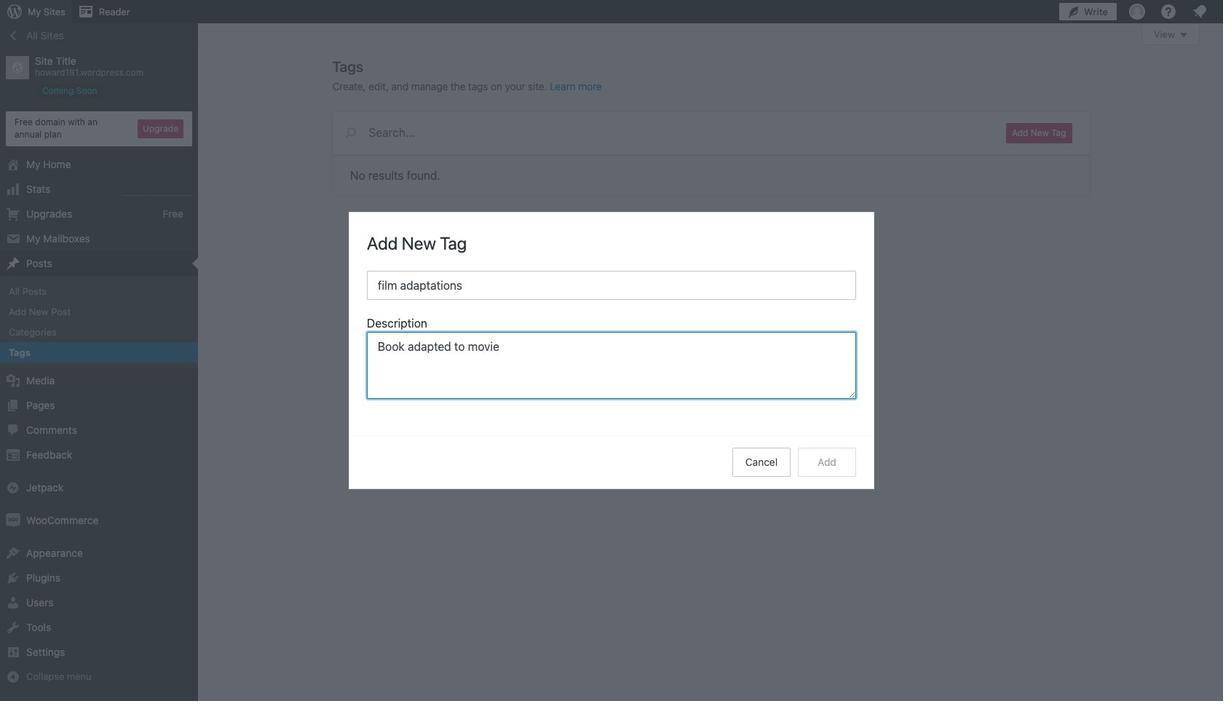 Task type: describe. For each thing, give the bounding box(es) containing it.
manage your notifications image
[[1191, 3, 1209, 20]]

help image
[[1160, 3, 1177, 20]]

New Tag Name text field
[[367, 271, 856, 300]]



Task type: vqa. For each thing, say whether or not it's contained in the screenshot.
The
no



Task type: locate. For each thing, give the bounding box(es) containing it.
group
[[367, 315, 856, 403]]

img image
[[6, 513, 20, 528]]

None search field
[[332, 111, 989, 154]]

highest hourly views 0 image
[[123, 186, 192, 196]]

update your profile, personal settings, and more image
[[1128, 3, 1146, 20]]

None text field
[[367, 332, 856, 399]]

closed image
[[1180, 33, 1187, 38]]

dialog
[[349, 213, 874, 489]]

main content
[[332, 23, 1200, 196]]



